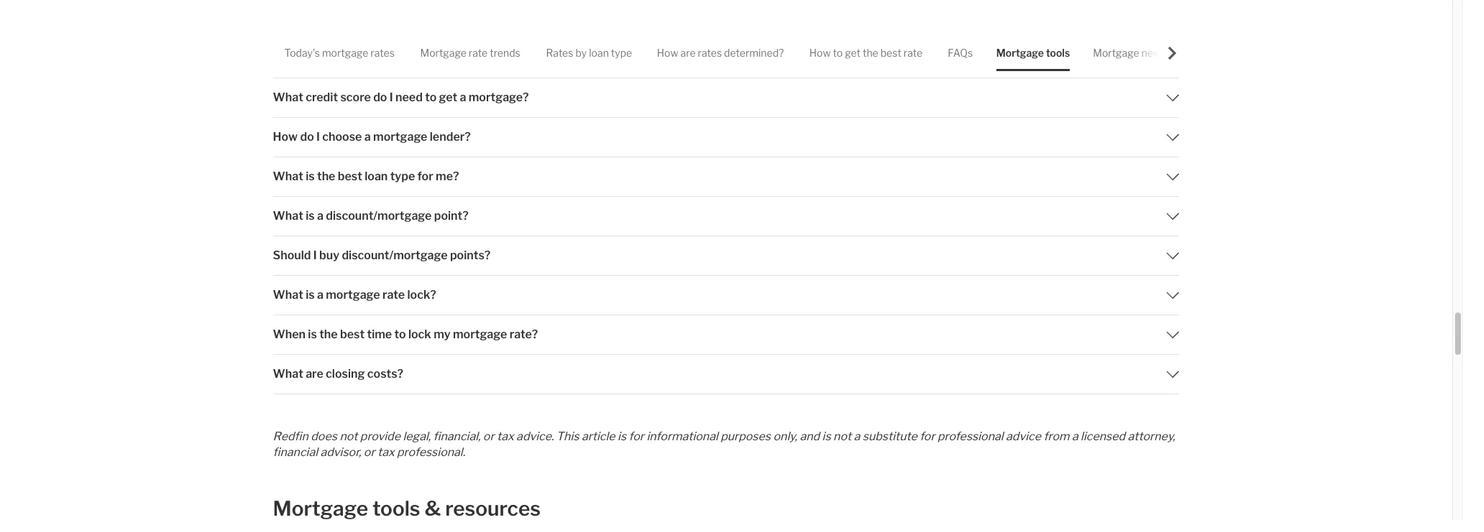 Task type: locate. For each thing, give the bounding box(es) containing it.
do left choose
[[300, 130, 314, 143]]

determined?
[[724, 47, 784, 59]]

is for what is a mortgage rate lock?
[[306, 288, 315, 302]]

discount/mortgage up should i buy discount/mortgage points?
[[326, 209, 432, 223]]

1 horizontal spatial not
[[833, 430, 851, 443]]

1 horizontal spatial how
[[657, 47, 678, 59]]

2 horizontal spatial how
[[809, 47, 831, 59]]

0 horizontal spatial not
[[340, 430, 358, 443]]

legal,
[[403, 430, 431, 443]]

0 horizontal spatial mortgage
[[420, 47, 467, 59]]

what is the best loan type for me?
[[273, 169, 459, 183]]

discount/mortgage down what is a discount/mortgage point?
[[342, 248, 448, 262]]

1 vertical spatial and
[[800, 430, 820, 443]]

attorney,
[[1128, 430, 1175, 443]]

are
[[681, 47, 696, 59], [306, 367, 323, 381]]

mortgage for mortgage tools
[[996, 47, 1044, 59]]

for left me?
[[417, 169, 433, 183]]

rate left faqs
[[904, 47, 923, 59]]

best left faqs
[[881, 47, 902, 59]]

tax left advice.
[[497, 430, 514, 443]]

what
[[273, 90, 303, 104], [273, 169, 303, 183], [273, 209, 303, 223], [273, 288, 303, 302], [273, 367, 303, 381]]

advice.
[[516, 430, 554, 443]]

trends
[[490, 47, 520, 59]]

faqs link
[[948, 35, 973, 71]]

how are rates determined? link
[[657, 35, 784, 71]]

rates for are
[[698, 47, 722, 59]]

credit
[[306, 90, 338, 104]]

rate
[[469, 47, 488, 59], [904, 47, 923, 59], [382, 288, 405, 302]]

steps
[[437, 49, 467, 62]]

2 vertical spatial i
[[313, 248, 317, 262]]

what for what credit score do i need to get a mortgage?
[[273, 90, 303, 104]]

mortgage inside 'link'
[[996, 47, 1044, 59]]

best left time
[[340, 328, 365, 341]]

4 what from the top
[[273, 288, 303, 302]]

how inside how are rates determined? link
[[657, 47, 678, 59]]

1 vertical spatial tax
[[377, 445, 394, 459]]

this
[[632, 49, 652, 62]]

mortgage
[[420, 47, 467, 59], [996, 47, 1044, 59], [1093, 47, 1139, 59]]

5 what from the top
[[273, 367, 303, 381]]

for
[[273, 49, 290, 62]]

what for what is a discount/mortgage point?
[[273, 209, 303, 223]]

0 vertical spatial best
[[881, 47, 902, 59]]

how for how do i choose a mortgage lender?
[[273, 130, 298, 143]]

mortgage?
[[469, 90, 529, 104]]

for right article
[[629, 430, 644, 443]]

3 mortgage from the left
[[1093, 47, 1139, 59]]

and left what
[[469, 49, 489, 62]]

0 horizontal spatial are
[[306, 367, 323, 381]]

next image
[[1166, 46, 1179, 59]]

2 not from the left
[[833, 430, 851, 443]]

rates by loan type link
[[546, 35, 632, 71]]

2 horizontal spatial rate
[[904, 47, 923, 59]]

and inside redfin does not provide legal, financial, or tax advice. this article is for informational purposes only, and is not a substitute for professional advice from a licensed attorney, financial advisor, or tax professional.
[[800, 430, 820, 443]]

what are closing costs?
[[273, 367, 403, 381]]

mortgage for mortgage news
[[1093, 47, 1139, 59]]

should i buy discount/mortgage points?
[[273, 248, 491, 262]]

1 horizontal spatial mortgage
[[996, 47, 1044, 59]]

1 rates from the left
[[371, 47, 395, 59]]

how for how to get the best rate
[[809, 47, 831, 59]]

3 what from the top
[[273, 209, 303, 223]]

for
[[417, 169, 433, 183], [629, 430, 644, 443], [920, 430, 935, 443]]

1 vertical spatial type
[[390, 169, 415, 183]]

substitute
[[863, 430, 917, 443]]

are left closing
[[306, 367, 323, 381]]

buy
[[319, 248, 339, 262]]

2 mortgage from the left
[[996, 47, 1044, 59]]

1 horizontal spatial or
[[483, 430, 494, 443]]

or down provide
[[364, 445, 375, 459]]

by
[[576, 47, 587, 59]]

or
[[483, 430, 494, 443], [364, 445, 375, 459]]

2 what from the top
[[273, 169, 303, 183]]

0 horizontal spatial get
[[439, 90, 457, 104]]

how right this
[[657, 47, 678, 59]]

need
[[395, 90, 423, 104]]

1 horizontal spatial loan
[[589, 47, 609, 59]]

i
[[390, 90, 393, 104], [316, 130, 320, 143], [313, 248, 317, 262]]

a right choose
[[364, 130, 371, 143]]

not left the substitute on the right
[[833, 430, 851, 443]]

1 vertical spatial get
[[439, 90, 457, 104]]

1 horizontal spatial tax
[[497, 430, 514, 443]]

1 horizontal spatial get
[[845, 47, 861, 59]]

0 vertical spatial discount/mortgage
[[326, 209, 432, 223]]

1 horizontal spatial and
[[800, 430, 820, 443]]

1 what from the top
[[273, 90, 303, 104]]

and right 'only,'
[[800, 430, 820, 443]]

rate right steps
[[469, 47, 488, 59]]

best for when is the best time to lock my mortgage rate?
[[340, 328, 365, 341]]

a
[[460, 90, 466, 104], [364, 130, 371, 143], [317, 209, 323, 223], [317, 288, 323, 302], [854, 430, 860, 443], [1072, 430, 1078, 443]]

not up advisor,
[[340, 430, 358, 443]]

do right "score"
[[373, 90, 387, 104]]

how
[[657, 47, 678, 59], [809, 47, 831, 59], [273, 130, 298, 143]]

0 horizontal spatial or
[[364, 445, 375, 459]]

what for what are closing costs?
[[273, 367, 303, 381]]

0 vertical spatial are
[[681, 47, 696, 59]]

to
[[833, 47, 843, 59], [521, 49, 532, 62], [425, 90, 437, 104], [394, 328, 406, 341]]

0 horizontal spatial type
[[390, 169, 415, 183]]

when
[[273, 328, 306, 341]]

mortgage
[[322, 47, 368, 59], [373, 130, 427, 143], [326, 288, 380, 302], [453, 328, 507, 341]]

2 horizontal spatial mortgage
[[1093, 47, 1139, 59]]

what
[[492, 49, 518, 62]]

1 vertical spatial discount/mortgage
[[342, 248, 448, 262]]

tax down provide
[[377, 445, 394, 459]]

how left choose
[[273, 130, 298, 143]]

get
[[845, 47, 861, 59], [439, 90, 457, 104]]

rates right article.
[[698, 47, 722, 59]]

0 horizontal spatial and
[[469, 49, 489, 62]]

1 vertical spatial do
[[300, 130, 314, 143]]

1 horizontal spatial type
[[611, 47, 632, 59]]

loan
[[589, 47, 609, 59], [365, 169, 388, 183]]

0 horizontal spatial do
[[300, 130, 314, 143]]

1 horizontal spatial rates
[[698, 47, 722, 59]]

discount/mortgage for points?
[[342, 248, 448, 262]]

0 vertical spatial and
[[469, 49, 489, 62]]

type right check
[[611, 47, 632, 59]]

mortgage right more
[[322, 47, 368, 59]]

0 horizontal spatial rates
[[371, 47, 395, 59]]

best down choose
[[338, 169, 362, 183]]

rates
[[371, 47, 395, 59], [698, 47, 722, 59]]

how are rates determined?
[[657, 47, 784, 59]]

only,
[[773, 430, 797, 443]]

1 vertical spatial the
[[317, 169, 335, 183]]

0 vertical spatial tax
[[497, 430, 514, 443]]

2 vertical spatial best
[[340, 328, 365, 341]]

0 vertical spatial do
[[373, 90, 387, 104]]

are right this
[[681, 47, 696, 59]]

not
[[340, 430, 358, 443], [833, 430, 851, 443]]

score
[[340, 90, 371, 104]]

professional.
[[397, 445, 465, 459]]

from
[[1044, 430, 1070, 443]]

for more information on these steps and what to expect, check out this article.
[[273, 49, 690, 62]]

the for when is the best time to lock my mortgage rate?
[[319, 328, 338, 341]]

how right determined?
[[809, 47, 831, 59]]

rates left the these
[[371, 47, 395, 59]]

when is the best time to lock my mortgage rate?
[[273, 328, 538, 341]]

loan down the how do i choose a mortgage lender?
[[365, 169, 388, 183]]

do
[[373, 90, 387, 104], [300, 130, 314, 143]]

tax
[[497, 430, 514, 443], [377, 445, 394, 459]]

does
[[311, 430, 337, 443]]

is for what is a discount/mortgage point?
[[306, 209, 315, 223]]

mortgage news
[[1093, 47, 1166, 59]]

1 vertical spatial or
[[364, 445, 375, 459]]

type
[[611, 47, 632, 59], [390, 169, 415, 183]]

best
[[881, 47, 902, 59], [338, 169, 362, 183], [340, 328, 365, 341]]

rates
[[546, 47, 573, 59]]

is
[[306, 169, 315, 183], [306, 209, 315, 223], [306, 288, 315, 302], [308, 328, 317, 341], [618, 430, 626, 443], [822, 430, 831, 443]]

1 mortgage from the left
[[420, 47, 467, 59]]

i left choose
[[316, 130, 320, 143]]

2 rates from the left
[[698, 47, 722, 59]]

1 horizontal spatial are
[[681, 47, 696, 59]]

1 vertical spatial loan
[[365, 169, 388, 183]]

mortgage right "my"
[[453, 328, 507, 341]]

2 vertical spatial the
[[319, 328, 338, 341]]

1 vertical spatial best
[[338, 169, 362, 183]]

discount/mortgage for point?
[[326, 209, 432, 223]]

i left buy
[[313, 248, 317, 262]]

type left me?
[[390, 169, 415, 183]]

for right the substitute on the right
[[920, 430, 935, 443]]

or right financial,
[[483, 430, 494, 443]]

article
[[582, 430, 615, 443]]

how inside how to get the best rate link
[[809, 47, 831, 59]]

the
[[863, 47, 878, 59], [317, 169, 335, 183], [319, 328, 338, 341]]

loan right by
[[589, 47, 609, 59]]

information
[[323, 49, 386, 62]]

0 vertical spatial i
[[390, 90, 393, 104]]

1 horizontal spatial do
[[373, 90, 387, 104]]

and
[[469, 49, 489, 62], [800, 430, 820, 443]]

time
[[367, 328, 392, 341]]

i left need
[[390, 90, 393, 104]]

1 horizontal spatial rate
[[469, 47, 488, 59]]

a right from
[[1072, 430, 1078, 443]]

1 vertical spatial are
[[306, 367, 323, 381]]

0 horizontal spatial how
[[273, 130, 298, 143]]

today's mortgage rates
[[284, 47, 395, 59]]

rate left lock?
[[382, 288, 405, 302]]

mortgage tools
[[996, 47, 1070, 59]]

2 horizontal spatial for
[[920, 430, 935, 443]]



Task type: describe. For each thing, give the bounding box(es) containing it.
points?
[[450, 248, 491, 262]]

financial
[[273, 445, 318, 459]]

how to get the best rate link
[[809, 35, 923, 71]]

costs?
[[367, 367, 403, 381]]

0 horizontal spatial for
[[417, 169, 433, 183]]

what is a mortgage rate lock?
[[273, 288, 436, 302]]

the for what is the best loan type for me?
[[317, 169, 335, 183]]

licensed
[[1081, 430, 1125, 443]]

0 vertical spatial the
[[863, 47, 878, 59]]

0 vertical spatial or
[[483, 430, 494, 443]]

provide
[[360, 430, 400, 443]]

lender?
[[430, 130, 471, 143]]

rates by loan type
[[546, 47, 632, 59]]

a up buy
[[317, 209, 323, 223]]

best inside how to get the best rate link
[[881, 47, 902, 59]]

what is a discount/mortgage point?
[[273, 209, 469, 223]]

should
[[273, 248, 311, 262]]

a left the substitute on the right
[[854, 430, 860, 443]]

are for rates
[[681, 47, 696, 59]]

0 vertical spatial type
[[611, 47, 632, 59]]

choose
[[322, 130, 362, 143]]

mortgage down buy
[[326, 288, 380, 302]]

today's
[[284, 47, 320, 59]]

mortgage for mortgage rate trends
[[420, 47, 467, 59]]

mortgage rate trends link
[[420, 35, 520, 71]]

are for closing
[[306, 367, 323, 381]]

this
[[556, 430, 579, 443]]

rates for mortgage
[[371, 47, 395, 59]]

advisor,
[[320, 445, 361, 459]]

faqs
[[948, 47, 973, 59]]

news
[[1142, 47, 1166, 59]]

mortgage news link
[[1093, 35, 1166, 71]]

0 horizontal spatial tax
[[377, 445, 394, 459]]

redfin
[[273, 430, 308, 443]]

my
[[434, 328, 451, 341]]

a down buy
[[317, 288, 323, 302]]

1 horizontal spatial for
[[629, 430, 644, 443]]

0 horizontal spatial loan
[[365, 169, 388, 183]]

what credit score do i need to get a mortgage?
[[273, 90, 529, 104]]

expect,
[[535, 49, 574, 62]]

point?
[[434, 209, 469, 223]]

what for what is the best loan type for me?
[[273, 169, 303, 183]]

article.
[[654, 49, 690, 62]]

how for how are rates determined?
[[657, 47, 678, 59]]

on
[[388, 49, 402, 62]]

mortgage rate trends
[[420, 47, 520, 59]]

purposes
[[721, 430, 771, 443]]

how to get the best rate
[[809, 47, 923, 59]]

informational
[[647, 430, 718, 443]]

more
[[293, 49, 321, 62]]

redfin does not provide legal, financial, or tax advice. this article is for informational purposes only, and is not a substitute for professional advice from a licensed attorney, financial advisor, or tax professional.
[[273, 430, 1175, 459]]

lock?
[[407, 288, 436, 302]]

how do i choose a mortgage lender?
[[273, 130, 471, 143]]

mortgage down what credit score do i need to get a mortgage?
[[373, 130, 427, 143]]

1 vertical spatial i
[[316, 130, 320, 143]]

is for when is the best time to lock my mortgage rate?
[[308, 328, 317, 341]]

0 vertical spatial get
[[845, 47, 861, 59]]

advice
[[1006, 430, 1041, 443]]

check out this article. link
[[576, 49, 690, 62]]

0 vertical spatial loan
[[589, 47, 609, 59]]

out
[[611, 49, 629, 62]]

check
[[576, 49, 609, 62]]

today's mortgage rates link
[[284, 35, 395, 71]]

rate?
[[510, 328, 538, 341]]

best for what is the best loan type for me?
[[338, 169, 362, 183]]

me?
[[436, 169, 459, 183]]

mortgage tools link
[[996, 35, 1070, 71]]

tools
[[1046, 47, 1070, 59]]

what for what is a mortgage rate lock?
[[273, 288, 303, 302]]

lock
[[408, 328, 431, 341]]

0 horizontal spatial rate
[[382, 288, 405, 302]]

professional
[[938, 430, 1003, 443]]

these
[[404, 49, 435, 62]]

a left mortgage?
[[460, 90, 466, 104]]

financial,
[[433, 430, 481, 443]]

closing
[[326, 367, 365, 381]]

is for what is the best loan type for me?
[[306, 169, 315, 183]]

1 not from the left
[[340, 430, 358, 443]]



Task type: vqa. For each thing, say whether or not it's contained in the screenshot.
bottommost the discount/mortgage
yes



